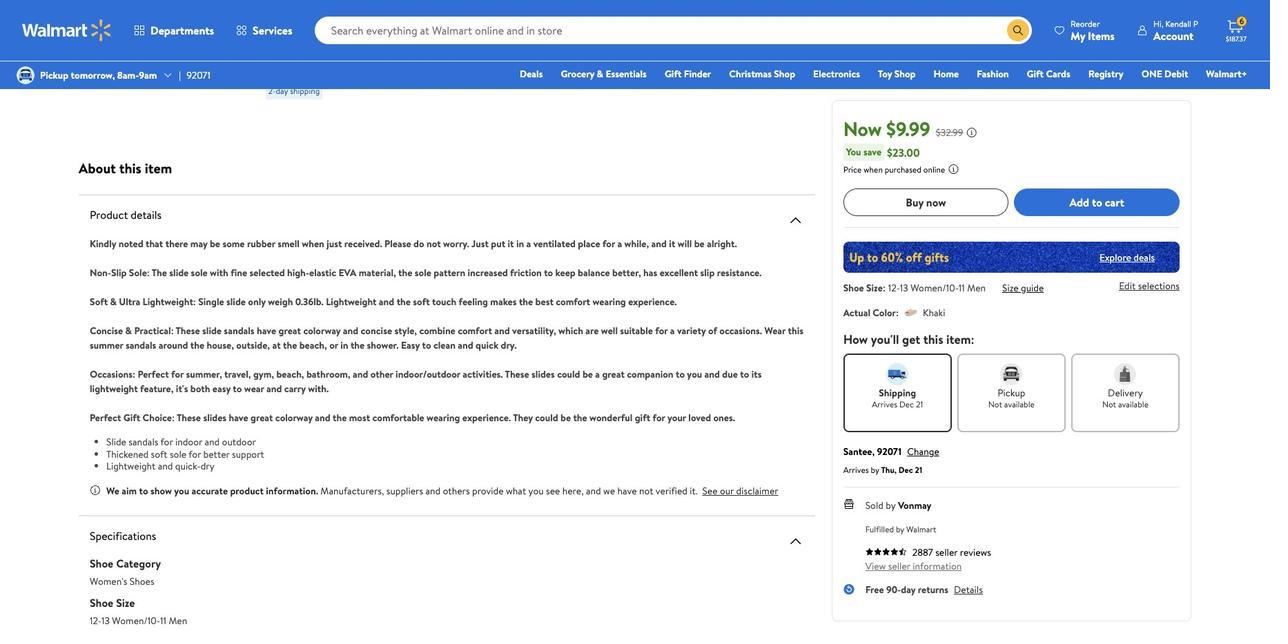 Task type: locate. For each thing, give the bounding box(es) containing it.
the down concise
[[351, 338, 365, 352]]

soft left plush at the top left
[[363, 27, 383, 42]]

slide left only
[[227, 295, 246, 309]]

2-
[[637, 48, 644, 59], [84, 63, 92, 75], [453, 63, 460, 75], [268, 85, 276, 97]]

day down moccasin
[[92, 63, 104, 75]]

1 not from the left
[[989, 399, 1003, 410]]

delivery
[[1109, 386, 1144, 400]]

search icon image
[[1013, 25, 1024, 36]]

1 vertical spatial slipper
[[339, 42, 372, 57]]

13
[[900, 281, 909, 295], [101, 614, 110, 627]]

soft inside longbay women's chenille knit cosy boots slippers soft plush fleece booties slipper memory foam women bootee slippers house shoes
[[363, 27, 383, 42]]

beach, up carry
[[277, 367, 304, 381]]

2 not from the left
[[1103, 399, 1117, 410]]

slide inside 'these slide sandals have great colorway and concise style, combine comfort and versatility, which are well suitable for a variety of occasions. wear this summer sandals around the house, outside, at the beach, or in the shower. easy to clean and quick dry.'
[[202, 324, 222, 338]]

edit selections
[[1120, 279, 1180, 293]]

gift finder link
[[659, 66, 718, 81]]

delivery not available
[[1103, 386, 1149, 410]]

now $9.99
[[844, 115, 931, 142]]

great up at
[[279, 324, 301, 338]]

day down cozy
[[460, 63, 472, 75]]

4.4939 stars out of 5, based on 2887 seller reviews element
[[866, 548, 907, 556]]

0 vertical spatial comfort
[[556, 295, 591, 309]]

dec right thu,
[[899, 464, 913, 476]]

about this item
[[79, 159, 172, 177]]

dec inside 'shipping arrives dec 21'
[[900, 399, 914, 410]]

0 vertical spatial beach,
[[299, 338, 327, 352]]

1 vertical spatial could
[[535, 411, 559, 425]]

0 vertical spatial outdoor
[[546, 5, 588, 20]]

slide
[[106, 435, 126, 449]]

colorway
[[303, 324, 341, 338], [275, 411, 313, 425]]

sandals inside "slide sandals for indoor and outdoor thickened soft sole for better support lightweight and quick-dry"
[[129, 435, 158, 449]]

2 horizontal spatial size
[[1003, 281, 1019, 295]]

2 vonmay from the left
[[450, 0, 497, 5]]

shoes inside shoe category women's shoes shoe size 12-13 women/10-11 men
[[130, 574, 154, 588]]

1 vertical spatial 21
[[915, 464, 923, 476]]

slipper inside vonmay women's comfy fuzzy house slipper scuff memory foam slip on warm moccasin style indoor outdoor
[[143, 5, 176, 20]]

1 horizontal spatial wearing
[[593, 295, 626, 309]]

0 vertical spatial memory
[[82, 20, 122, 35]]

add
[[1070, 195, 1090, 210]]

2887 seller reviews
[[913, 546, 992, 559]]

legal information image
[[949, 164, 960, 175]]

0 vertical spatial not
[[427, 237, 441, 251]]

comfortable
[[373, 411, 425, 425]]

0 horizontal spatial size
[[116, 595, 135, 610]]

could down the which
[[557, 367, 581, 381]]

you right 'show'
[[174, 484, 189, 498]]

wearing down perfect for summer, travel, gym, beach, bathroom, and other indoor/outdoor activities. these slides could be a great companion to you and due to its lightweight feature, it's both easy to wear and carry with.
[[427, 411, 460, 425]]

day
[[644, 48, 657, 59], [92, 63, 104, 75], [460, 63, 472, 75], [276, 85, 288, 97], [901, 583, 916, 597]]

could right they
[[535, 411, 559, 425]]

1 horizontal spatial it
[[669, 237, 676, 251]]

1 vertical spatial perfect
[[90, 411, 121, 425]]

0 vertical spatial pickup
[[40, 68, 69, 82]]

show
[[151, 484, 172, 498]]

1 horizontal spatial soft
[[363, 27, 383, 42]]

0 horizontal spatial soft
[[151, 447, 168, 461]]

vonmay up 507
[[450, 0, 497, 5]]

2-day shipping for longbay women's chenille knit cosy boots slippers soft plush fleece booties slipper memory foam women bootee slippers house shoes
[[268, 85, 320, 97]]

due
[[723, 367, 738, 381]]

2 horizontal spatial slide
[[227, 295, 246, 309]]

pickup
[[40, 68, 69, 82], [998, 386, 1026, 400]]

concise
[[361, 324, 392, 338]]

1 horizontal spatial slipper
[[339, 42, 372, 57]]

0 vertical spatial have
[[257, 324, 276, 338]]

we
[[106, 484, 119, 498]]

1 vertical spatial &
[[110, 295, 117, 309]]

occasions.
[[720, 324, 763, 338]]

available down 'intent image for pickup'
[[1005, 399, 1035, 410]]

1 horizontal spatial &
[[125, 324, 132, 338]]

gift for gift cards
[[1027, 67, 1044, 81]]

day down 'fleece'
[[276, 85, 288, 97]]

2-day shipping for vonmay women's slippers cozy slip-on indoor outdoor house shoes
[[453, 63, 504, 75]]

2- for vonmay women's comfy fuzzy house slipper scuff memory foam slip on warm moccasin style indoor outdoor
[[84, 63, 92, 75]]

women's inside shoe category women's shoes shoe size 12-13 women/10-11 men
[[90, 574, 127, 588]]

21 down change button
[[915, 464, 923, 476]]

shop right toy
[[895, 67, 916, 81]]

beach, left or
[[299, 338, 327, 352]]

there
[[166, 237, 188, 251]]

arrives inside 'shipping arrives dec 21'
[[872, 399, 898, 410]]

1 product group from the left
[[82, 0, 235, 137]]

1 vertical spatial :
[[897, 306, 899, 320]]

women/10- up khaki
[[911, 281, 959, 295]]

1 horizontal spatial slide
[[202, 324, 222, 338]]

save
[[864, 145, 882, 159]]

women's inside longbay women's chenille knit cosy boots slippers soft plush fleece booties slipper memory foam women bootee slippers house shoes
[[309, 12, 352, 27]]

slip left sole:
[[111, 266, 127, 280]]

foam up 1058
[[124, 20, 151, 35]]

you left "due"
[[687, 367, 703, 381]]

about
[[79, 159, 116, 177]]

shipping down 1058
[[106, 63, 136, 75]]

: up color
[[883, 281, 886, 295]]

perfect inside perfect for summer, travel, gym, beach, bathroom, and other indoor/outdoor activities. these slides could be a great companion to you and due to its lightweight feature, it's both easy to wear and carry with.
[[138, 367, 169, 381]]

0 vertical spatial in
[[517, 237, 524, 251]]

price when purchased online
[[844, 164, 946, 175]]

what
[[506, 484, 526, 498]]

sole left "pattern"
[[415, 266, 432, 280]]

one
[[1142, 67, 1163, 81]]

has
[[644, 266, 658, 280]]

could inside perfect for summer, travel, gym, beach, bathroom, and other indoor/outdoor activities. these slides could be a great companion to you and due to its lightweight feature, it's both easy to wear and carry with.
[[557, 367, 581, 381]]

slippers
[[545, 0, 583, 5], [322, 27, 360, 42], [371, 57, 409, 73]]

intent image for pickup image
[[1001, 363, 1023, 385]]

comfort right best
[[556, 295, 591, 309]]

beach, inside perfect for summer, travel, gym, beach, bathroom, and other indoor/outdoor activities. these slides could be a great companion to you and due to its lightweight feature, it's both easy to wear and carry with.
[[277, 367, 304, 381]]

feeling
[[459, 295, 488, 309]]

product group
[[82, 0, 235, 137], [266, 0, 419, 137], [450, 0, 604, 137], [634, 0, 788, 137]]

kindly
[[90, 237, 116, 251]]

0 horizontal spatial outdoor
[[189, 35, 231, 50]]

one debit link
[[1136, 66, 1195, 81]]

11 down category
[[160, 614, 166, 627]]

0 horizontal spatial gift
[[123, 411, 140, 425]]

0 vertical spatial foam
[[124, 20, 151, 35]]

specifications image
[[788, 533, 804, 549]]

not inside pickup not available
[[989, 399, 1003, 410]]

2-day shipping down "473"
[[268, 85, 320, 97]]

please
[[385, 237, 411, 251]]

1 vertical spatial pickup
[[998, 386, 1026, 400]]

colorway inside 'these slide sandals have great colorway and concise style, combine comfort and versatility, which are well suitable for a variety of occasions. wear this summer sandals around the house, outside, at the beach, or in the shower. easy to clean and quick dry.'
[[303, 324, 341, 338]]

both
[[190, 382, 210, 396]]

and down gym,
[[267, 382, 282, 396]]

soft left touch
[[413, 295, 430, 309]]

suppliers
[[387, 484, 423, 498]]

:
[[883, 281, 886, 295], [897, 306, 899, 320]]

0 horizontal spatial women/10-
[[112, 614, 160, 627]]

keep
[[556, 266, 576, 280]]

0 horizontal spatial this
[[119, 159, 141, 177]]

sole left the with
[[191, 266, 208, 280]]

lightweight up 'aim'
[[106, 459, 156, 473]]

gym,
[[253, 367, 274, 381]]

2 horizontal spatial &
[[597, 67, 604, 81]]

by for fulfilled
[[896, 524, 905, 535]]

to right 'aim'
[[139, 484, 148, 498]]

women's
[[665, 0, 708, 5]]

not down the intent image for delivery
[[1103, 399, 1117, 410]]

92071 inside santee, 92071 change arrives by thu, dec 21
[[878, 445, 902, 459]]

outdoor
[[222, 435, 256, 449]]

shop inside the christmas shop link
[[774, 67, 796, 81]]

put
[[491, 237, 506, 251]]

0 horizontal spatial sole
[[170, 447, 187, 461]]

pickup inside pickup not available
[[998, 386, 1026, 400]]

1 horizontal spatial shoes
[[299, 73, 327, 88]]

pickup for tomorrow,
[[40, 68, 69, 82]]

disclaimer
[[737, 484, 779, 498]]

11 inside shoe category women's shoes shoe size 12-13 women/10-11 men
[[160, 614, 166, 627]]

day for vonmay women's slippers cozy slip-on indoor outdoor house shoes
[[460, 63, 472, 75]]

1 vonmay from the left
[[82, 0, 128, 5]]

1 vertical spatial these
[[505, 367, 530, 381]]

to right easy at the bottom left of page
[[422, 338, 431, 352]]

1 available from the left
[[1005, 399, 1035, 410]]

0 vertical spatial 12-
[[889, 281, 900, 295]]

1 horizontal spatial available
[[1119, 399, 1149, 410]]

intent image for delivery image
[[1115, 363, 1137, 385]]

soft left quick-
[[151, 447, 168, 461]]

dry.
[[501, 338, 517, 352]]

pickup not available
[[989, 386, 1035, 410]]

be down are
[[583, 367, 593, 381]]

1 vertical spatial beach,
[[277, 367, 304, 381]]

1 vertical spatial soft
[[151, 447, 168, 461]]

1 vertical spatial great
[[603, 367, 625, 381]]

finder
[[684, 67, 712, 81]]

1 vertical spatial outdoor
[[189, 35, 231, 50]]

foam inside vonmay women's comfy fuzzy house slipper scuff memory foam slip on warm moccasin style indoor outdoor
[[124, 20, 151, 35]]

this right wear
[[788, 324, 804, 338]]

to inside 'these slide sandals have great colorway and concise style, combine comfort and versatility, which are well suitable for a variety of occasions. wear this summer sandals around the house, outside, at the beach, or in the shower. easy to clean and quick dry.'
[[422, 338, 431, 352]]

will
[[678, 237, 692, 251]]

1 horizontal spatial this
[[788, 324, 804, 338]]

1 shop from the left
[[774, 67, 796, 81]]

0 horizontal spatial not
[[989, 399, 1003, 410]]

colorway down carry
[[275, 411, 313, 425]]

details
[[131, 207, 162, 222]]

to right companion
[[676, 367, 685, 381]]

Search search field
[[315, 17, 1033, 44]]

0 horizontal spatial great
[[251, 411, 273, 425]]

shoes up 507
[[483, 20, 511, 35]]

92071 for santee,
[[878, 445, 902, 459]]

women's for boots
[[309, 12, 352, 27]]

92071
[[187, 68, 211, 82], [878, 445, 902, 459]]

and right clean
[[458, 338, 474, 352]]

21 inside santee, 92071 change arrives by thu, dec 21
[[915, 464, 923, 476]]

and down with. at the left of page
[[315, 411, 331, 425]]

women's up 'departments' dropdown button at top
[[131, 0, 174, 5]]

0 vertical spatial arrives
[[872, 399, 898, 410]]

wear
[[244, 382, 264, 396]]

2 product group from the left
[[266, 0, 419, 137]]

shipping down "473"
[[290, 85, 320, 97]]

6 $187.37
[[1227, 15, 1247, 44]]

my
[[1071, 28, 1086, 43]]

1 vertical spatial 11
[[160, 614, 166, 627]]

1 vertical spatial indoor
[[155, 35, 187, 50]]

3 product group from the left
[[450, 0, 604, 137]]

1 vertical spatial women/10-
[[112, 614, 160, 627]]

it.
[[690, 484, 698, 498]]

house right 'fuzzy'
[[110, 5, 141, 20]]

2 horizontal spatial slippers
[[545, 0, 583, 5]]

& left ultra
[[110, 295, 117, 309]]

women/10- inside shoe category women's shoes shoe size 12-13 women/10-11 men
[[112, 614, 160, 627]]

seller for view
[[889, 559, 911, 573]]

great left companion
[[603, 367, 625, 381]]

lightweight down eva
[[326, 295, 377, 309]]

elastic
[[309, 266, 336, 280]]

2 available from the left
[[1119, 399, 1149, 410]]

92071 right | at top
[[187, 68, 211, 82]]

fulfilled
[[866, 524, 894, 535]]

women's inside vonmay women's slippers cozy slip-on indoor outdoor house shoes
[[499, 0, 542, 5]]

1 vertical spatial soft
[[90, 295, 108, 309]]

2 vertical spatial have
[[618, 484, 637, 498]]

chenille
[[355, 12, 394, 27]]

eva
[[339, 266, 357, 280]]

these up indoor
[[177, 411, 201, 425]]

product group containing vonmay women's comfy fuzzy house slipper scuff memory foam slip on warm moccasin style indoor outdoor
[[82, 0, 235, 137]]

our
[[720, 484, 734, 498]]

cozy
[[450, 5, 474, 20]]

not inside delivery not available
[[1103, 399, 1117, 410]]

women's
[[131, 0, 174, 5], [499, 0, 542, 5], [309, 12, 352, 27], [90, 574, 127, 588]]

shipping
[[659, 48, 688, 59], [106, 63, 136, 75], [474, 63, 504, 75], [290, 85, 320, 97]]

pickup for not
[[998, 386, 1026, 400]]

 image
[[17, 66, 35, 84]]

0 horizontal spatial indoor
[[155, 35, 187, 50]]

have up at
[[257, 324, 276, 338]]

sandals down concise & practical:
[[126, 338, 156, 352]]

21 up change button
[[916, 399, 924, 410]]

1 horizontal spatial soft
[[413, 295, 430, 309]]

have inside 'these slide sandals have great colorway and concise style, combine comfort and versatility, which are well suitable for a variety of occasions. wear this summer sandals around the house, outside, at the beach, or in the shower. easy to clean and quick dry.'
[[257, 324, 276, 338]]

2- down 'fleece'
[[268, 85, 276, 97]]

shoes
[[483, 20, 511, 35], [299, 73, 327, 88], [130, 574, 154, 588]]

1 vertical spatial have
[[229, 411, 248, 425]]

1 vertical spatial in
[[341, 338, 348, 352]]

when down save
[[864, 164, 883, 175]]

1058
[[126, 41, 143, 52]]

1 vertical spatial memory
[[374, 42, 414, 57]]

13 inside shoe category women's shoes shoe size 12-13 women/10-11 men
[[101, 614, 110, 627]]

slide right the "the"
[[169, 266, 189, 280]]

its
[[752, 367, 762, 381]]

hi,
[[1154, 18, 1164, 29]]

sole
[[191, 266, 208, 280], [415, 266, 432, 280], [170, 447, 187, 461]]

quick-
[[175, 459, 201, 473]]

: for color
[[897, 306, 899, 320]]

shop inside toy shop link
[[895, 67, 916, 81]]

pickup left tomorrow,
[[40, 68, 69, 82]]

& right concise
[[125, 324, 132, 338]]

fuzzy
[[82, 5, 108, 20]]

2- for vonmay women's slippers cozy slip-on indoor outdoor house shoes
[[453, 63, 460, 75]]

fleece
[[266, 42, 297, 57]]

these inside perfect for summer, travel, gym, beach, bathroom, and other indoor/outdoor activities. these slides could be a great companion to you and due to its lightweight feature, it's both easy to wear and carry with.
[[505, 367, 530, 381]]

1 horizontal spatial pickup
[[998, 386, 1026, 400]]

and left others on the left bottom of the page
[[426, 484, 441, 498]]

just
[[472, 237, 489, 251]]

gift left cards
[[1027, 67, 1044, 81]]

slippers inside vonmay women's slippers cozy slip-on indoor outdoor house shoes
[[545, 0, 583, 5]]

great down wear at left bottom
[[251, 411, 273, 425]]

fashion link
[[971, 66, 1016, 81]]

0 vertical spatial &
[[597, 67, 604, 81]]

0 vertical spatial 92071
[[187, 68, 211, 82]]

these inside 'these slide sandals have great colorway and concise style, combine comfort and versatility, which are well suitable for a variety of occasions. wear this summer sandals around the house, outside, at the beach, or in the shower. easy to clean and quick dry.'
[[176, 324, 200, 338]]

outdoor up grocery
[[546, 5, 588, 20]]

1 vertical spatial foam
[[266, 57, 292, 73]]

indoor inside vonmay women's comfy fuzzy house slipper scuff memory foam slip on warm moccasin style indoor outdoor
[[155, 35, 187, 50]]

to down travel,
[[233, 382, 242, 396]]

product group containing vonmay women's slippers cozy slip-on indoor outdoor house shoes
[[450, 0, 604, 137]]

12- inside shoe category women's shoes shoe size 12-13 women/10-11 men
[[90, 614, 102, 627]]

0 horizontal spatial slipper
[[143, 5, 176, 20]]

vonmay
[[898, 499, 932, 512]]

slide sandals for indoor and outdoor thickened soft sole for better support lightweight and quick-dry
[[106, 435, 264, 473]]

comfort inside 'these slide sandals have great colorway and concise style, combine comfort and versatility, which are well suitable for a variety of occasions. wear this summer sandals around the house, outside, at the beach, or in the shower. easy to clean and quick dry.'
[[458, 324, 492, 338]]

1 horizontal spatial comfort
[[556, 295, 591, 309]]

be
[[210, 237, 220, 251], [695, 237, 705, 251], [583, 367, 593, 381], [561, 411, 571, 425]]

available inside delivery not available
[[1119, 399, 1149, 410]]

0 horizontal spatial perfect
[[90, 411, 121, 425]]

1 horizontal spatial not
[[1103, 399, 1117, 410]]

services
[[253, 23, 293, 38]]

1 vertical spatial shoe
[[90, 556, 113, 571]]

received.
[[344, 237, 382, 251]]

edit selections button
[[1120, 279, 1180, 293]]

0 vertical spatial wearing
[[593, 295, 626, 309]]

product group containing longbay women's chenille knit cosy boots slippers soft plush fleece booties slipper memory foam women bootee slippers house shoes
[[266, 0, 419, 137]]

1 vertical spatial not
[[639, 484, 654, 498]]

experience.
[[629, 295, 677, 309], [463, 411, 511, 425]]

2-day shipping down moccasin
[[84, 63, 136, 75]]

0 vertical spatial 21
[[916, 399, 924, 410]]

& right grocery
[[597, 67, 604, 81]]

not for pickup
[[989, 399, 1003, 410]]

a inside 'these slide sandals have great colorway and concise style, combine comfort and versatility, which are well suitable for a variety of occasions. wear this summer sandals around the house, outside, at the beach, or in the shower. easy to clean and quick dry.'
[[670, 324, 675, 338]]

it left the will
[[669, 237, 676, 251]]

sandals right the slide
[[129, 435, 158, 449]]

perfect up feature,
[[138, 367, 169, 381]]

perfect up the slide
[[90, 411, 121, 425]]

by for sold
[[886, 499, 896, 512]]

0 horizontal spatial shoes
[[130, 574, 154, 588]]

women's for slipper
[[131, 0, 174, 5]]

2- down cozy
[[453, 63, 460, 75]]

of
[[709, 324, 718, 338]]

activities.
[[463, 367, 503, 381]]

feature,
[[140, 382, 174, 396]]

size guide button
[[1003, 281, 1044, 295]]

1 vertical spatial 12-
[[90, 614, 102, 627]]

1 horizontal spatial on
[[497, 5, 510, 20]]

worry.
[[443, 237, 470, 251]]

0 vertical spatial these
[[176, 324, 200, 338]]

for inside perfect for summer, travel, gym, beach, bathroom, and other indoor/outdoor activities. these slides could be a great companion to you and due to its lightweight feature, it's both easy to wear and carry with.
[[171, 367, 184, 381]]

at
[[272, 338, 281, 352]]

vonmay inside vonmay women's slippers cozy slip-on indoor outdoor house shoes
[[450, 0, 497, 5]]

vonmay inside vonmay women's comfy fuzzy house slipper scuff memory foam slip on warm moccasin style indoor outdoor
[[82, 0, 128, 5]]

1 horizontal spatial perfect
[[138, 367, 169, 381]]

house inside vonmay women's comfy fuzzy house slipper scuff memory foam slip on warm moccasin style indoor outdoor
[[110, 5, 141, 20]]

1 horizontal spatial vonmay
[[450, 0, 497, 5]]

suitable
[[620, 324, 653, 338]]

perfect
[[138, 367, 169, 381], [90, 411, 121, 425]]

for up it's
[[171, 367, 184, 381]]

1 vertical spatial by
[[886, 499, 896, 512]]

0 horizontal spatial comfort
[[458, 324, 492, 338]]

boots
[[292, 27, 320, 42]]

0 horizontal spatial 13
[[101, 614, 110, 627]]

shoes down category
[[130, 574, 154, 588]]

slipper up departments
[[143, 5, 176, 20]]

available down the intent image for delivery
[[1119, 399, 1149, 410]]

the up style,
[[397, 295, 411, 309]]

1 horizontal spatial seller
[[936, 546, 958, 559]]

the right the material,
[[399, 266, 413, 280]]

1 vertical spatial dec
[[899, 464, 913, 476]]

perfect gift choice: these slides have great colorway and the most comfortable wearing experience. they could be the wonderful gift for your loved ones.
[[90, 411, 736, 425]]

learn more about strikethrough prices image
[[967, 127, 978, 138]]

available inside pickup not available
[[1005, 399, 1035, 410]]

1 vertical spatial colorway
[[275, 411, 313, 425]]

0 horizontal spatial memory
[[82, 20, 122, 35]]

this
[[119, 159, 141, 177], [788, 324, 804, 338], [924, 331, 944, 348]]

0 vertical spatial sandals
[[224, 324, 255, 338]]

0 horizontal spatial 11
[[160, 614, 166, 627]]

in right put
[[517, 237, 524, 251]]

have right we
[[618, 484, 637, 498]]

women's right slip-
[[499, 0, 542, 5]]

memory down knit
[[374, 42, 414, 57]]

by right fulfilled
[[896, 524, 905, 535]]

0 horizontal spatial lightweight
[[106, 459, 156, 473]]

slip-
[[476, 5, 497, 20]]

4 product group from the left
[[634, 0, 788, 137]]

1 horizontal spatial outdoor
[[546, 5, 588, 20]]

2 shop from the left
[[895, 67, 916, 81]]

to inside button
[[1093, 195, 1103, 210]]

could
[[557, 367, 581, 381], [535, 411, 559, 425]]

slip right style
[[153, 20, 170, 35]]

0 horizontal spatial in
[[341, 338, 348, 352]]

0 horizontal spatial &
[[110, 295, 117, 309]]

2- for longbay women's chenille knit cosy boots slippers soft plush fleece booties slipper memory foam women bootee slippers house shoes
[[268, 85, 276, 97]]

change button
[[908, 445, 940, 459]]

vonmay up moccasin
[[82, 0, 128, 5]]

0 vertical spatial men
[[968, 281, 986, 295]]

0 horizontal spatial :
[[883, 281, 886, 295]]

it right put
[[508, 237, 514, 251]]

0 horizontal spatial on
[[173, 20, 185, 35]]

great inside 'these slide sandals have great colorway and concise style, combine comfort and versatility, which are well suitable for a variety of occasions. wear this summer sandals around the house, outside, at the beach, or in the shower. easy to clean and quick dry.'
[[279, 324, 301, 338]]

2 vertical spatial slide
[[202, 324, 222, 338]]

touch
[[432, 295, 457, 309]]

and right while,
[[652, 237, 667, 251]]

these down dry.
[[505, 367, 530, 381]]

size up actual color :
[[867, 281, 883, 295]]

a left variety
[[670, 324, 675, 338]]

0 horizontal spatial slip
[[111, 266, 127, 280]]

sandals up outside,
[[224, 324, 255, 338]]

0 vertical spatial :
[[883, 281, 886, 295]]

crocs
[[634, 0, 662, 5]]

this right get
[[924, 331, 944, 348]]

1 horizontal spatial 13
[[900, 281, 909, 295]]

women's inside vonmay women's comfy fuzzy house slipper scuff memory foam slip on warm moccasin style indoor outdoor
[[131, 0, 174, 5]]

sole inside "slide sandals for indoor and outdoor thickened soft sole for better support lightweight and quick-dry"
[[170, 447, 187, 461]]



Task type: describe. For each thing, give the bounding box(es) containing it.
a inside perfect for summer, travel, gym, beach, bathroom, and other indoor/outdoor activities. these slides could be a great companion to you and due to its lightweight feature, it's both easy to wear and carry with.
[[596, 367, 600, 381]]

arrives inside santee, 92071 change arrives by thu, dec 21
[[844, 464, 869, 476]]

foam inside longbay women's chenille knit cosy boots slippers soft plush fleece booties slipper memory foam women bootee slippers house shoes
[[266, 57, 292, 73]]

material,
[[359, 266, 396, 280]]

for right the gift
[[653, 411, 666, 425]]

1 vertical spatial wearing
[[427, 411, 460, 425]]

slip inside vonmay women's comfy fuzzy house slipper scuff memory foam slip on warm moccasin style indoor outdoor
[[153, 20, 170, 35]]

shipping for vonmay women's comfy fuzzy house slipper scuff memory foam slip on warm moccasin style indoor outdoor
[[106, 63, 136, 75]]

product group containing crocs women's baya platform lined clog sandals
[[634, 0, 788, 137]]

vonmay for fuzzy
[[82, 0, 128, 5]]

indoor inside vonmay women's slippers cozy slip-on indoor outdoor house shoes
[[512, 5, 544, 20]]

1 horizontal spatial 12-
[[889, 281, 900, 295]]

memory inside longbay women's chenille knit cosy boots slippers soft plush fleece booties slipper memory foam women bootee slippers house shoes
[[374, 42, 414, 57]]

see
[[546, 484, 560, 498]]

essentials
[[606, 67, 647, 81]]

free
[[866, 583, 884, 597]]

details
[[955, 583, 983, 597]]

electronics
[[814, 67, 861, 81]]

fulfilled by walmart
[[866, 524, 937, 535]]

practical:
[[134, 324, 174, 338]]

view
[[866, 559, 886, 573]]

1 horizontal spatial sole
[[191, 266, 208, 280]]

and down the material,
[[379, 295, 395, 309]]

most
[[349, 411, 370, 425]]

fine
[[231, 266, 247, 280]]

the left best
[[519, 295, 533, 309]]

online
[[924, 164, 946, 175]]

one debit
[[1142, 67, 1189, 81]]

price
[[844, 164, 862, 175]]

deals
[[1134, 250, 1155, 264]]

guide
[[1022, 281, 1044, 295]]

sandals
[[688, 5, 723, 20]]

soft & ultra lightweight: single slide only weigh 0.36lb. lightweight and the soft touch feeling makes the best comfort wearing experience.
[[90, 295, 677, 309]]

1 horizontal spatial you
[[529, 484, 544, 498]]

seller for 2887
[[936, 546, 958, 559]]

0 vertical spatial lightweight
[[326, 295, 377, 309]]

men inside shoe category women's shoes shoe size 12-13 women/10-11 men
[[169, 614, 187, 627]]

items
[[1089, 28, 1115, 43]]

473
[[310, 63, 323, 75]]

great inside perfect for summer, travel, gym, beach, bathroom, and other indoor/outdoor activities. these slides could be a great companion to you and due to its lightweight feature, it's both easy to wear and carry with.
[[603, 367, 625, 381]]

warm
[[188, 20, 216, 35]]

1 vertical spatial sandals
[[126, 338, 156, 352]]

day down view seller information link
[[901, 583, 916, 597]]

and left concise
[[343, 324, 359, 338]]

1 horizontal spatial size
[[867, 281, 883, 295]]

size inside shoe category women's shoes shoe size 12-13 women/10-11 men
[[116, 595, 135, 610]]

buy
[[906, 195, 924, 210]]

easy
[[401, 338, 420, 352]]

day up essentials
[[644, 48, 657, 59]]

the left most
[[333, 411, 347, 425]]

1 horizontal spatial in
[[517, 237, 524, 251]]

toy shop link
[[872, 66, 922, 81]]

khaki
[[923, 306, 946, 320]]

2 vertical spatial slippers
[[371, 57, 409, 73]]

manufacturers,
[[321, 484, 384, 498]]

combine
[[420, 324, 456, 338]]

2-day shipping for vonmay women's comfy fuzzy house slipper scuff memory foam slip on warm moccasin style indoor outdoor
[[84, 63, 136, 75]]

you'll
[[871, 331, 900, 348]]

and left "due"
[[705, 367, 720, 381]]

$23.00
[[888, 145, 920, 160]]

be inside perfect for summer, travel, gym, beach, bathroom, and other indoor/outdoor activities. these slides could be a great companion to you and due to its lightweight feature, it's both easy to wear and carry with.
[[583, 367, 593, 381]]

registry
[[1089, 67, 1124, 81]]

0 vertical spatial women/10-
[[911, 281, 959, 295]]

2- up essentials
[[637, 48, 644, 59]]

1 vertical spatial when
[[302, 237, 324, 251]]

perfect for gift
[[90, 411, 121, 425]]

noted
[[119, 237, 143, 251]]

lightweight
[[90, 382, 138, 396]]

for inside 'these slide sandals have great colorway and concise style, combine comfort and versatility, which are well suitable for a variety of occasions. wear this summer sandals around the house, outside, at the beach, or in the shower. easy to clean and quick dry.'
[[656, 324, 668, 338]]

this inside 'these slide sandals have great colorway and concise style, combine comfort and versatility, which are well suitable for a variety of occasions. wear this summer sandals around the house, outside, at the beach, or in the shower. easy to clean and quick dry.'
[[788, 324, 804, 338]]

: for size
[[883, 281, 886, 295]]

0 vertical spatial slide
[[169, 266, 189, 280]]

2 vertical spatial these
[[177, 411, 201, 425]]

by inside santee, 92071 change arrives by thu, dec 21
[[871, 464, 880, 476]]

and left we
[[586, 484, 601, 498]]

be right they
[[561, 411, 571, 425]]

category
[[116, 556, 161, 571]]

hi, kendall p account
[[1154, 18, 1199, 43]]

balance
[[578, 266, 610, 280]]

lightweight inside "slide sandals for indoor and outdoor thickened soft sole for better support lightweight and quick-dry"
[[106, 459, 156, 473]]

gift for gift finder
[[665, 67, 682, 81]]

2 it from the left
[[669, 237, 676, 251]]

shop for christmas shop
[[774, 67, 796, 81]]

$187.37
[[1227, 34, 1247, 44]]

0 horizontal spatial not
[[427, 237, 441, 251]]

buy now
[[906, 195, 947, 210]]

slipper inside longbay women's chenille knit cosy boots slippers soft plush fleece booties slipper memory foam women bootee slippers house shoes
[[339, 42, 372, 57]]

vonmay for cozy
[[450, 0, 497, 5]]

available for delivery
[[1119, 399, 1149, 410]]

the left "house,"
[[190, 338, 205, 352]]

services button
[[225, 14, 304, 47]]

slides inside perfect for summer, travel, gym, beach, bathroom, and other indoor/outdoor activities. these slides could be a great companion to you and due to its lightweight feature, it's both easy to wear and carry with.
[[532, 367, 555, 381]]

507
[[494, 41, 508, 52]]

summer,
[[186, 367, 222, 381]]

2 horizontal spatial have
[[618, 484, 637, 498]]

for left "better"
[[189, 447, 201, 461]]

travel,
[[224, 367, 251, 381]]

& for soft
[[110, 295, 117, 309]]

day for longbay women's chenille knit cosy boots slippers soft plush fleece booties slipper memory foam women bootee slippers house shoes
[[276, 85, 288, 97]]

shipping
[[879, 386, 917, 400]]

day for vonmay women's comfy fuzzy house slipper scuff memory foam slip on warm moccasin style indoor outdoor
[[92, 63, 104, 75]]

dec inside santee, 92071 change arrives by thu, dec 21
[[899, 464, 913, 476]]

color
[[873, 306, 897, 320]]

shop for toy shop
[[895, 67, 916, 81]]

shoe for size
[[844, 281, 864, 295]]

house inside longbay women's chenille knit cosy boots slippers soft plush fleece booties slipper memory foam women bootee slippers house shoes
[[266, 73, 296, 88]]

up to sixty percent off deals. shop now. image
[[844, 242, 1180, 273]]

aim
[[122, 484, 137, 498]]

toy shop
[[879, 67, 916, 81]]

summer
[[90, 338, 123, 352]]

shoes inside longbay women's chenille knit cosy boots slippers soft plush fleece booties slipper memory foam women bootee slippers house shoes
[[299, 73, 327, 88]]

to left keep
[[544, 266, 553, 280]]

soft inside "slide sandals for indoor and outdoor thickened soft sole for better support lightweight and quick-dry"
[[151, 447, 168, 461]]

toy
[[879, 67, 893, 81]]

it's
[[176, 382, 188, 396]]

shipping for longbay women's chenille knit cosy boots slippers soft plush fleece booties slipper memory foam women bootee slippers house shoes
[[290, 85, 320, 97]]

now
[[927, 195, 947, 210]]

a left while,
[[618, 237, 622, 251]]

walmart
[[907, 524, 937, 535]]

the left wonderful
[[574, 411, 588, 425]]

clean
[[434, 338, 456, 352]]

be right "may"
[[210, 237, 220, 251]]

for right the place
[[603, 237, 615, 251]]

wonderful
[[590, 411, 633, 425]]

vonmay women's comfy fuzzy house slipper scuff memory foam slip on warm moccasin style indoor outdoor
[[82, 0, 231, 50]]

gift
[[635, 411, 651, 425]]

0 horizontal spatial slippers
[[322, 27, 360, 42]]

1 vertical spatial slides
[[203, 411, 227, 425]]

that
[[146, 237, 163, 251]]

product details image
[[788, 212, 804, 229]]

add to cart
[[1070, 195, 1125, 210]]

to left its
[[741, 367, 750, 381]]

style
[[129, 35, 153, 50]]

cosy
[[266, 27, 289, 42]]

outside,
[[236, 338, 270, 352]]

shoe for category
[[90, 556, 113, 571]]

how you'll get this item:
[[844, 331, 975, 348]]

the right at
[[283, 338, 297, 352]]

available for pickup
[[1005, 399, 1035, 410]]

gift cards
[[1027, 67, 1071, 81]]

shoes inside vonmay women's slippers cozy slip-on indoor outdoor house shoes
[[483, 20, 511, 35]]

provide
[[472, 484, 504, 498]]

0 vertical spatial when
[[864, 164, 883, 175]]

0 vertical spatial soft
[[413, 295, 430, 309]]

on inside vonmay women's slippers cozy slip-on indoor outdoor house shoes
[[497, 5, 510, 20]]

ventilated
[[534, 237, 576, 251]]

shoe category women's shoes shoe size 12-13 women/10-11 men
[[90, 556, 187, 627]]

1 it from the left
[[508, 237, 514, 251]]

in inside 'these slide sandals have great colorway and concise style, combine comfort and versatility, which are well suitable for a variety of occasions. wear this summer sandals around the house, outside, at the beach, or in the shower. easy to clean and quick dry.'
[[341, 338, 348, 352]]

you inside perfect for summer, travel, gym, beach, bathroom, and other indoor/outdoor activities. these slides could be a great companion to you and due to its lightweight feature, it's both easy to wear and carry with.
[[687, 367, 703, 381]]

cart
[[1106, 195, 1125, 210]]

and left other
[[353, 367, 368, 381]]

1 horizontal spatial experience.
[[629, 295, 677, 309]]

be right the will
[[695, 237, 705, 251]]

for left indoor
[[161, 435, 173, 449]]

& for concise
[[125, 324, 132, 338]]

2 vertical spatial great
[[251, 411, 273, 425]]

walmart image
[[22, 19, 112, 41]]

2 vertical spatial shoe
[[90, 595, 113, 610]]

not for delivery
[[1103, 399, 1117, 410]]

0 horizontal spatial you
[[174, 484, 189, 498]]

thu,
[[882, 464, 897, 476]]

1 vertical spatial experience.
[[463, 411, 511, 425]]

2 horizontal spatial sole
[[415, 266, 432, 280]]

bathroom,
[[307, 367, 351, 381]]

& for grocery
[[597, 67, 604, 81]]

vonmay women's slippers cozy slip-on indoor outdoor house shoes
[[450, 0, 588, 35]]

account
[[1154, 28, 1194, 43]]

0.36lb.
[[295, 295, 324, 309]]

and right indoor
[[205, 435, 220, 449]]

just
[[327, 237, 342, 251]]

other
[[371, 367, 393, 381]]

shipping for vonmay women's slippers cozy slip-on indoor outdoor house shoes
[[474, 63, 504, 75]]

0 horizontal spatial have
[[229, 411, 248, 425]]

selected
[[250, 266, 285, 280]]

may
[[190, 237, 208, 251]]

a left ventilated
[[527, 237, 531, 251]]

high-
[[287, 266, 309, 280]]

0 horizontal spatial soft
[[90, 295, 108, 309]]

and up dry.
[[495, 324, 510, 338]]

women's for on
[[499, 0, 542, 5]]

ones.
[[714, 411, 736, 425]]

1 vertical spatial slide
[[227, 295, 246, 309]]

now
[[844, 115, 882, 142]]

and left quick-
[[158, 459, 173, 473]]

house inside vonmay women's slippers cozy slip-on indoor outdoor house shoes
[[450, 20, 480, 35]]

on inside vonmay women's comfy fuzzy house slipper scuff memory foam slip on warm moccasin style indoor outdoor
[[173, 20, 185, 35]]

beach, inside 'these slide sandals have great colorway and concise style, combine comfort and versatility, which are well suitable for a variety of occasions. wear this summer sandals around the house, outside, at the beach, or in the shower. easy to clean and quick dry.'
[[299, 338, 327, 352]]

92071 for |
[[187, 68, 211, 82]]

thickened
[[106, 447, 149, 461]]

p
[[1194, 18, 1199, 29]]

shipping down walmart site-wide search field
[[659, 48, 688, 59]]

2 horizontal spatial this
[[924, 331, 944, 348]]

memory inside vonmay women's comfy fuzzy house slipper scuff memory foam slip on warm moccasin style indoor outdoor
[[82, 20, 122, 35]]

item:
[[947, 331, 975, 348]]

perfect for for
[[138, 367, 169, 381]]

free 90-day returns details
[[866, 583, 983, 597]]

moccasin
[[82, 35, 126, 50]]

outdoor inside vonmay women's comfy fuzzy house slipper scuff memory foam slip on warm moccasin style indoor outdoor
[[189, 35, 231, 50]]

1 horizontal spatial 11
[[959, 281, 965, 295]]

the
[[152, 266, 167, 280]]

intent image for shipping image
[[887, 363, 909, 385]]

2-day shipping down walmart site-wide search field
[[637, 48, 688, 59]]

outdoor inside vonmay women's slippers cozy slip-on indoor outdoor house shoes
[[546, 5, 588, 20]]

21 inside 'shipping arrives dec 21'
[[916, 399, 924, 410]]

Walmart Site-Wide search field
[[315, 17, 1033, 44]]

booties
[[300, 42, 336, 57]]

loved
[[689, 411, 711, 425]]

variety
[[677, 324, 706, 338]]



Task type: vqa. For each thing, say whether or not it's contained in the screenshot.
the comfortable
yes



